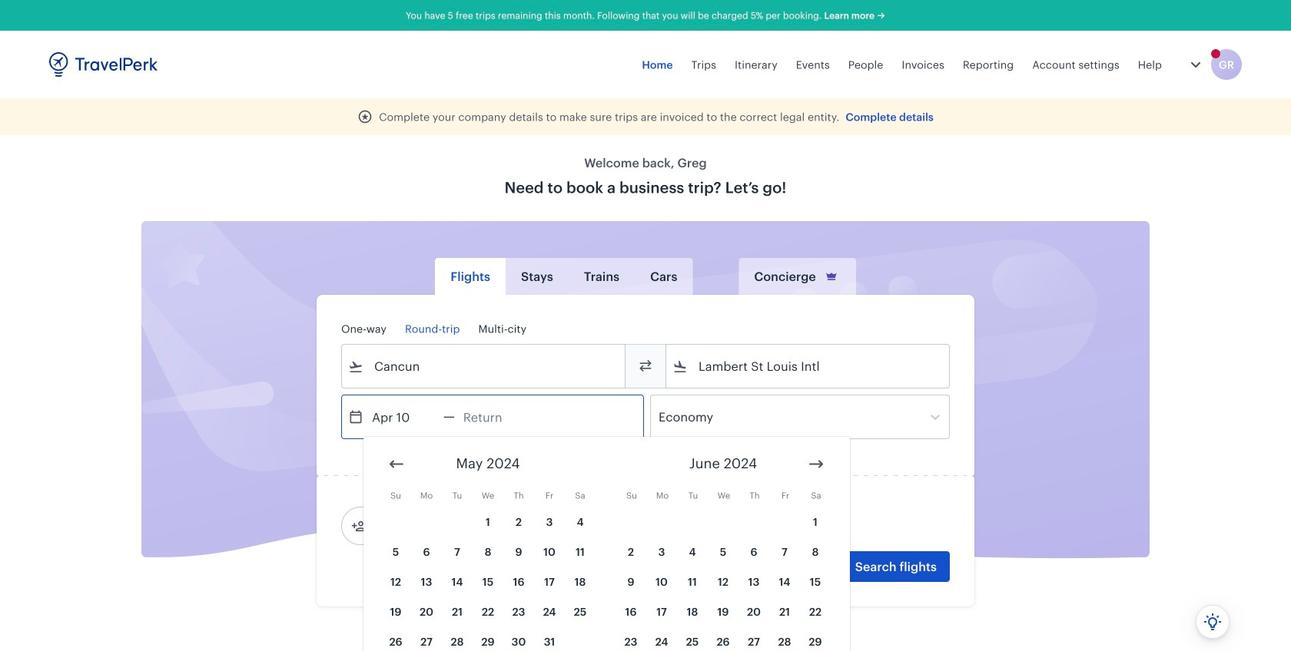 Task type: locate. For each thing, give the bounding box(es) containing it.
calendar application
[[364, 437, 1292, 652]]

To search field
[[688, 354, 929, 379]]

Depart text field
[[364, 396, 444, 439]]

move backward to switch to the previous month. image
[[387, 456, 406, 474]]



Task type: describe. For each thing, give the bounding box(es) containing it.
From search field
[[364, 354, 605, 379]]

Add first traveler search field
[[367, 514, 527, 539]]

Return text field
[[455, 396, 535, 439]]

move forward to switch to the next month. image
[[807, 456, 826, 474]]



